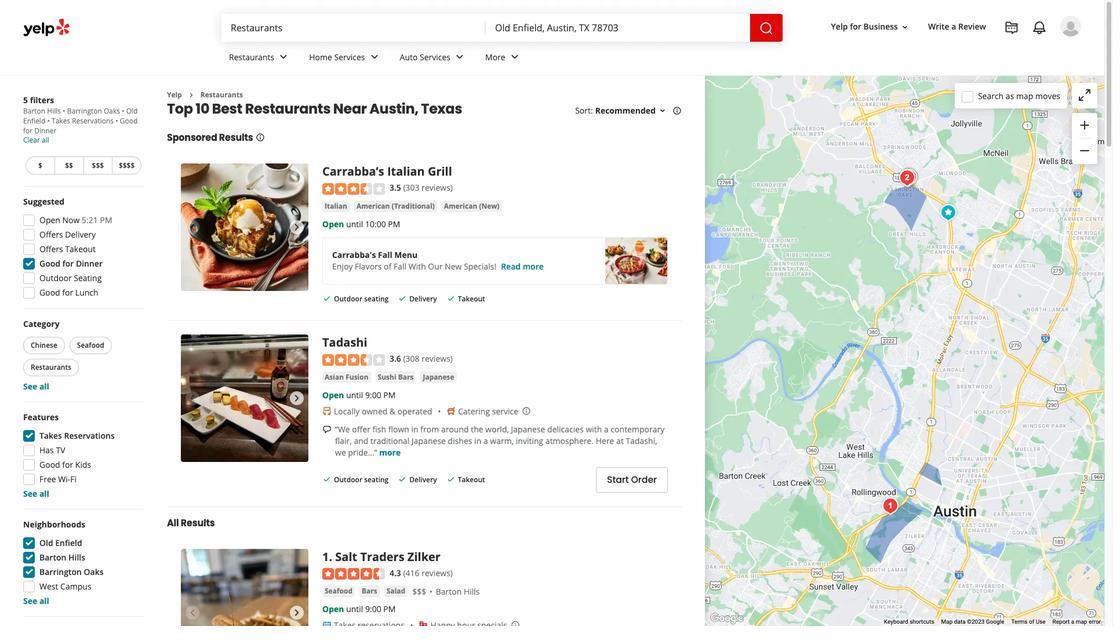Task type: vqa. For each thing, say whether or not it's contained in the screenshot.
Japanese link
yes



Task type: describe. For each thing, give the bounding box(es) containing it.
restaurants button
[[23, 359, 79, 377]]

bars inside button
[[362, 587, 378, 596]]

old inside old enfield
[[126, 106, 138, 116]]

9:00 for 3.6 (308 reviews)
[[365, 390, 382, 401]]

3 reviews) from the top
[[422, 568, 453, 579]]

all right clear
[[42, 135, 49, 145]]

4.3 star rating image
[[323, 569, 385, 580]]

italian inside button
[[325, 201, 347, 211]]

enfield inside old enfield
[[23, 116, 45, 126]]

error
[[1090, 619, 1102, 625]]

outdoor for 16 checkmark v2 image underneath 16 speech v2 image
[[334, 475, 363, 485]]

clear all
[[23, 135, 49, 145]]

outdoor for 16 checkmark v2 icon on top of the tadashi
[[334, 294, 363, 304]]

see for old
[[23, 596, 37, 607]]

for down 'outdoor seating'
[[62, 287, 73, 298]]

1 vertical spatial reservations
[[64, 430, 115, 442]]

hills inside group
[[68, 552, 85, 563]]

4.3 (416 reviews)
[[390, 568, 453, 579]]

sushi bars button
[[376, 372, 416, 383]]

grill
[[428, 164, 452, 180]]

16 locally owned v2 image
[[323, 407, 332, 416]]

open until 9:00 pm for 4.3
[[323, 604, 396, 615]]

3 until from the top
[[346, 604, 363, 615]]

0 horizontal spatial fall
[[378, 249, 393, 260]]

locally owned & operated
[[334, 406, 433, 417]]

16 takes reservations v2 image
[[323, 621, 332, 627]]

sort:
[[576, 105, 593, 116]]

16 speech v2 image
[[323, 426, 332, 435]]

good for dinner inside group
[[39, 258, 103, 269]]

asian fusion link
[[323, 372, 371, 383]]

0 vertical spatial restaurants link
[[220, 42, 300, 75]]

$ button
[[26, 157, 54, 175]]

terms of use link
[[1012, 619, 1046, 625]]

0 vertical spatial reservations
[[72, 116, 114, 126]]

1 vertical spatial $$$
[[413, 587, 427, 598]]

dishes
[[448, 436, 473, 447]]

0 vertical spatial in
[[412, 424, 419, 435]]

seafood link
[[323, 586, 355, 598]]

delivery inside group
[[65, 229, 96, 240]]

"we offer fish flown in from around the world, japanese delicacies with a contemporary flair, and traditional japanese dishes in a warm, inviting atmosphere. here at tadashi, we pride…"
[[335, 424, 665, 458]]

yelp for yelp link
[[167, 90, 182, 100]]

restaurants up 16 info v2 image on the top of page
[[245, 99, 331, 119]]

all for features
[[39, 489, 49, 500]]

restaurants inside restaurants link
[[229, 51, 275, 62]]

as
[[1007, 90, 1015, 101]]

$$$$
[[119, 161, 135, 171]]

results for sponsored results
[[219, 131, 253, 145]]

moves
[[1036, 90, 1061, 101]]

takes reservations
[[39, 430, 115, 442]]

1 vertical spatial oaks
[[84, 567, 104, 578]]

0 vertical spatial hills
[[47, 106, 61, 116]]

home services
[[309, 51, 365, 62]]

keyboard shortcuts button
[[885, 619, 935, 627]]

1 vertical spatial japanese
[[511, 424, 546, 435]]

american (traditional) link
[[354, 201, 437, 212]]

open down suggested on the top of page
[[39, 215, 60, 226]]

japanese link
[[421, 372, 457, 383]]

offer
[[352, 424, 371, 435]]

atmosphere.
[[546, 436, 594, 447]]

16 happy hour specials v2 image
[[419, 621, 428, 627]]

1 horizontal spatial barton hills
[[436, 587, 480, 598]]

2 horizontal spatial hills
[[464, 587, 480, 598]]

none field near
[[495, 21, 741, 34]]

traders
[[361, 549, 405, 565]]

from
[[421, 424, 439, 435]]

all results
[[167, 517, 215, 530]]

16 checkmark v2 image down more link
[[398, 475, 407, 484]]

$$$$ button
[[112, 157, 142, 175]]

map data ©2023 google
[[942, 619, 1005, 625]]

0 vertical spatial barton
[[23, 106, 45, 116]]

sponsored
[[167, 131, 217, 145]]

dinner inside group
[[76, 258, 103, 269]]

$$$ inside button
[[92, 161, 104, 171]]

open for 3.5
[[323, 219, 344, 230]]

slideshow element for tadashi
[[181, 335, 309, 463]]

chinese
[[31, 341, 57, 350]]

next image for carrabba's italian grill
[[290, 221, 304, 235]]

24 chevron down v2 image for auto services
[[453, 50, 467, 64]]

1 vertical spatial seafood button
[[323, 586, 355, 598]]

recommended
[[596, 105, 656, 116]]

category
[[23, 319, 60, 330]]

search
[[979, 90, 1004, 101]]

a right "write"
[[952, 21, 957, 32]]

home services link
[[300, 42, 391, 75]]

near
[[334, 99, 367, 119]]

see for takes
[[23, 489, 37, 500]]

good up $$$$ button
[[120, 116, 138, 126]]

a left warm,
[[484, 436, 488, 447]]

3.6
[[390, 353, 401, 364]]

&
[[390, 406, 396, 417]]

24 chevron down v2 image for more
[[508, 50, 522, 64]]

2 vertical spatial takeout
[[458, 475, 486, 485]]

offers for offers takeout
[[39, 244, 63, 255]]

notifications image
[[1033, 21, 1047, 35]]

1 . salt traders zilker
[[323, 549, 441, 565]]

write a review link
[[924, 17, 992, 37]]

catering
[[458, 406, 490, 417]]

here
[[596, 436, 615, 447]]

filters
[[30, 95, 54, 106]]

16 checkmark v2 image down 16 speech v2 image
[[323, 475, 332, 484]]

for down 5
[[23, 126, 33, 136]]

enjoy
[[332, 261, 353, 272]]

carrabba's italian grill image
[[181, 164, 309, 291]]

1 vertical spatial in
[[475, 436, 482, 447]]

top 10 best restaurants near austin, texas
[[167, 99, 462, 119]]

tadashi,
[[626, 436, 658, 447]]

tadashi image
[[181, 335, 309, 463]]

good down offers takeout
[[39, 258, 60, 269]]

owned
[[362, 406, 388, 417]]

neighborhoods
[[23, 519, 85, 530]]

group containing suggested
[[20, 196, 144, 302]]

all for neighborhoods
[[39, 596, 49, 607]]

outdoor inside group
[[39, 273, 72, 284]]

contemporary
[[611, 424, 665, 435]]

see all button for old enfield
[[23, 596, 49, 607]]

0 vertical spatial good for dinner
[[23, 116, 138, 136]]

asian fusion button
[[323, 372, 371, 383]]

carrabba's
[[323, 164, 385, 180]]

pm right 5:21
[[100, 215, 112, 226]]

(new)
[[479, 201, 500, 211]]

wi-
[[58, 474, 70, 485]]

0 vertical spatial barrington
[[67, 106, 102, 116]]

1 vertical spatial barrington
[[39, 567, 82, 578]]

locally
[[334, 406, 360, 417]]

10
[[196, 99, 210, 119]]

0 vertical spatial takeout
[[65, 244, 96, 255]]

16 checkmark v2 image for 16 checkmark v2 image under more link
[[447, 475, 456, 484]]

0 vertical spatial seafood
[[77, 341, 104, 350]]

3 next image from the top
[[290, 606, 304, 620]]

9:00 for 4.3 (416 reviews)
[[365, 604, 382, 615]]

3.6 (308 reviews)
[[390, 353, 453, 364]]

group containing neighborhoods
[[20, 519, 144, 607]]

good down 'outdoor seating'
[[39, 287, 60, 298]]

sushi bars
[[378, 372, 414, 382]]

pm for 4.3
[[384, 604, 396, 615]]

map region
[[673, 7, 1114, 627]]

2 vertical spatial barton
[[436, 587, 462, 598]]

noah l. image
[[1061, 16, 1082, 37]]

1 horizontal spatial seafood
[[325, 587, 353, 596]]

zoom out image
[[1079, 144, 1092, 158]]

16 catering v2 image
[[447, 407, 456, 416]]

5
[[23, 95, 28, 106]]

zoom in image
[[1079, 118, 1092, 132]]

american (traditional) button
[[354, 201, 437, 212]]

previous image for 3.6
[[186, 392, 200, 406]]

new
[[445, 261, 462, 272]]

auto services link
[[391, 42, 476, 75]]

more link
[[476, 42, 531, 75]]

1 vertical spatial restaurants link
[[201, 90, 243, 100]]

open until 10:00 pm
[[323, 219, 401, 230]]

open for 3.6
[[323, 390, 344, 401]]

(traditional)
[[392, 201, 435, 211]]

austin,
[[370, 99, 419, 119]]

$$$ button
[[83, 157, 112, 175]]

tv
[[56, 445, 65, 456]]

auto
[[400, 51, 418, 62]]

fat dragon image
[[896, 166, 919, 189]]

good up free
[[39, 460, 60, 471]]

himalaya kosheli image
[[898, 166, 921, 189]]

(416
[[404, 568, 420, 579]]

16 checkmark v2 image up the tadashi
[[323, 294, 332, 303]]

1 vertical spatial takeout
[[458, 294, 486, 304]]

fi
[[70, 474, 77, 485]]

free wi-fi
[[39, 474, 77, 485]]

data
[[955, 619, 966, 625]]

offers delivery
[[39, 229, 96, 240]]

keyboard shortcuts
[[885, 619, 935, 625]]

user actions element
[[822, 15, 1098, 86]]

a up here
[[605, 424, 609, 435]]

report a map error link
[[1053, 619, 1102, 625]]

reviews) for carrabba's italian grill
[[422, 182, 453, 193]]

1 vertical spatial more
[[380, 447, 401, 458]]

auto services
[[400, 51, 451, 62]]

expand map image
[[1079, 88, 1092, 102]]

pride…"
[[348, 447, 377, 458]]

24 chevron down v2 image for restaurants
[[277, 50, 291, 64]]

carrabba's italian grill image
[[937, 201, 960, 224]]

report a map error
[[1053, 619, 1102, 625]]

camino real restaurant image
[[898, 166, 921, 189]]

see all for takes
[[23, 489, 49, 500]]

0 vertical spatial oaks
[[104, 106, 120, 116]]

good for kids
[[39, 460, 91, 471]]

1
[[323, 549, 329, 565]]



Task type: locate. For each thing, give the bounding box(es) containing it.
1 vertical spatial italian
[[325, 201, 347, 211]]

restaurants up best
[[229, 51, 275, 62]]

next image
[[290, 221, 304, 235], [290, 392, 304, 406], [290, 606, 304, 620]]

16 chevron down v2 image inside yelp for business button
[[901, 22, 910, 32]]

1 vertical spatial seafood
[[325, 587, 353, 596]]

3.6 star rating image
[[323, 354, 385, 366]]

pm for 3.5
[[388, 219, 401, 230]]

takeout down the offers delivery
[[65, 244, 96, 255]]

2 offers from the top
[[39, 244, 63, 255]]

pm for 3.6
[[384, 390, 396, 401]]

slideshow element for carrabba's italian grill
[[181, 164, 309, 291]]

yelp left the business at the top of page
[[832, 21, 849, 32]]

1 slideshow element from the top
[[181, 164, 309, 291]]

1 vertical spatial old
[[39, 538, 53, 549]]

1 24 chevron down v2 image from the left
[[277, 50, 291, 64]]

16 checkmark v2 image down menu
[[398, 294, 407, 303]]

1 vertical spatial next image
[[290, 392, 304, 406]]

2 9:00 from the top
[[365, 604, 382, 615]]

dinner
[[34, 126, 57, 136], [76, 258, 103, 269]]

1 offers from the top
[[39, 229, 63, 240]]

fall up flavors
[[378, 249, 393, 260]]

24 chevron down v2 image inside auto services link
[[453, 50, 467, 64]]

results for all results
[[181, 517, 215, 530]]

2 until from the top
[[346, 390, 363, 401]]

barton
[[23, 106, 45, 116], [39, 552, 66, 563], [436, 587, 462, 598]]

0 horizontal spatial of
[[384, 261, 392, 272]]

open
[[39, 215, 60, 226], [323, 219, 344, 230], [323, 390, 344, 401], [323, 604, 344, 615]]

oaks up campus
[[84, 567, 104, 578]]

flair,
[[335, 436, 352, 447]]

1 until from the top
[[346, 219, 363, 230]]

sushi bars link
[[376, 372, 416, 383]]

more inside carrabba's fall menu enjoy flavors of fall with our new specials! read more
[[523, 261, 544, 272]]

asia cafe image
[[898, 166, 921, 189]]

2 vertical spatial japanese
[[412, 436, 446, 447]]

1 horizontal spatial of
[[1030, 619, 1035, 625]]

japanese up inviting at the bottom left
[[511, 424, 546, 435]]

previous image
[[186, 221, 200, 235]]

seafood button up the restaurants button
[[70, 337, 112, 354]]

delicacies
[[548, 424, 584, 435]]

see all down free
[[23, 489, 49, 500]]

1 horizontal spatial map
[[1077, 619, 1088, 625]]

1 vertical spatial yelp
[[167, 90, 182, 100]]

bars inside 'button'
[[398, 372, 414, 382]]

yelp
[[832, 21, 849, 32], [167, 90, 182, 100]]

1 none field from the left
[[231, 21, 477, 34]]

0 horizontal spatial seafood button
[[70, 337, 112, 354]]

of left the use on the bottom of the page
[[1030, 619, 1035, 625]]

good for lunch
[[39, 287, 98, 298]]

16 chevron right v2 image
[[187, 90, 196, 100]]

1 previous image from the top
[[186, 392, 200, 406]]

0 horizontal spatial in
[[412, 424, 419, 435]]

our
[[428, 261, 443, 272]]

of inside carrabba's fall menu enjoy flavors of fall with our new specials! read more
[[384, 261, 392, 272]]

1 seating from the top
[[364, 294, 389, 304]]

None field
[[231, 21, 477, 34], [495, 21, 741, 34]]

oaks up $$$ button
[[104, 106, 120, 116]]

offers down the offers delivery
[[39, 244, 63, 255]]

service
[[492, 406, 519, 417]]

until down 'bars' button
[[346, 604, 363, 615]]

more down traditional
[[380, 447, 401, 458]]

order
[[631, 474, 657, 487]]

old inside group
[[39, 538, 53, 549]]

1 vertical spatial results
[[181, 517, 215, 530]]

1 horizontal spatial fall
[[394, 261, 407, 272]]

1 services from the left
[[334, 51, 365, 62]]

0 vertical spatial see
[[23, 381, 37, 392]]

carrabba's
[[332, 249, 376, 260]]

italian
[[388, 164, 425, 180], [325, 201, 347, 211]]

0 horizontal spatial 24 chevron down v2 image
[[368, 50, 381, 64]]

for left the business at the top of page
[[851, 21, 862, 32]]

0 vertical spatial 16 chevron down v2 image
[[901, 22, 910, 32]]

10:00
[[365, 219, 386, 230]]

0 vertical spatial fall
[[378, 249, 393, 260]]

none field up home services link
[[231, 21, 477, 34]]

1 9:00 from the top
[[365, 390, 382, 401]]

salad link
[[385, 586, 408, 598]]

yelp for yelp for business
[[832, 21, 849, 32]]

None search field
[[222, 14, 786, 42]]

0 horizontal spatial services
[[334, 51, 365, 62]]

1 horizontal spatial old
[[126, 106, 138, 116]]

open until 9:00 pm down bars link
[[323, 604, 396, 615]]

search as map moves
[[979, 90, 1061, 101]]

outdoor down enjoy
[[334, 294, 363, 304]]

0 horizontal spatial 24 chevron down v2 image
[[277, 50, 291, 64]]

bars right sushi
[[398, 372, 414, 382]]

outdoor
[[39, 273, 72, 284], [334, 294, 363, 304], [334, 475, 363, 485]]

info icon image
[[522, 407, 531, 416], [522, 407, 531, 416], [511, 621, 520, 627], [511, 621, 520, 627]]

0 horizontal spatial barton hills
[[39, 552, 85, 563]]

2 see all from the top
[[23, 489, 49, 500]]

2 vertical spatial slideshow element
[[181, 549, 309, 627]]

delivery
[[65, 229, 96, 240], [410, 294, 437, 304], [410, 475, 437, 485]]

see all for old
[[23, 596, 49, 607]]

24 chevron down v2 image left 'auto'
[[368, 50, 381, 64]]

group containing category
[[21, 319, 144, 393]]

group
[[1073, 113, 1098, 164], [20, 196, 144, 302], [21, 319, 144, 393], [20, 412, 144, 500], [20, 519, 144, 607]]

dinner down filters
[[34, 126, 57, 136]]

0 vertical spatial takes
[[52, 116, 70, 126]]

barton inside group
[[39, 552, 66, 563]]

0 vertical spatial barton hills
[[39, 552, 85, 563]]

9:00 up owned
[[365, 390, 382, 401]]

write
[[929, 21, 950, 32]]

0 vertical spatial until
[[346, 219, 363, 230]]

16 chevron down v2 image left 16 info v2 icon
[[659, 106, 668, 116]]

the
[[471, 424, 484, 435]]

1 outdoor seating from the top
[[334, 294, 389, 304]]

2 next image from the top
[[290, 392, 304, 406]]

24 chevron down v2 image for home services
[[368, 50, 381, 64]]

16 checkmark v2 image
[[398, 294, 407, 303], [323, 475, 332, 484], [398, 475, 407, 484]]

see all down the restaurants button
[[23, 381, 49, 392]]

1 open until 9:00 pm from the top
[[323, 390, 396, 401]]

american for american (traditional)
[[357, 201, 390, 211]]

restaurants down chinese button
[[31, 363, 71, 372]]

16 checkmark v2 image
[[323, 294, 332, 303], [447, 294, 456, 303], [447, 475, 456, 484]]

3 see from the top
[[23, 596, 37, 607]]

review
[[959, 21, 987, 32]]

has tv
[[39, 445, 65, 456]]

1 vertical spatial enfield
[[55, 538, 82, 549]]

0 vertical spatial map
[[1017, 90, 1034, 101]]

1 vertical spatial of
[[1030, 619, 1035, 625]]

24 chevron down v2 image inside home services link
[[368, 50, 381, 64]]

google image
[[708, 612, 747, 627]]

yelp link
[[167, 90, 182, 100]]

in
[[412, 424, 419, 435], [475, 436, 482, 447]]

0 vertical spatial offers
[[39, 229, 63, 240]]

2 vertical spatial see all
[[23, 596, 49, 607]]

yelp left 16 chevron right v2 icon
[[167, 90, 182, 100]]

outdoor seating for 16 checkmark v2 image under more link
[[334, 475, 389, 485]]

all for category
[[39, 381, 49, 392]]

2 24 chevron down v2 image from the left
[[508, 50, 522, 64]]

2 open until 9:00 pm from the top
[[323, 604, 396, 615]]

0 vertical spatial next image
[[290, 221, 304, 235]]

kids
[[75, 460, 91, 471]]

see all button down west
[[23, 596, 49, 607]]

1 next image from the top
[[290, 221, 304, 235]]

1 horizontal spatial 24 chevron down v2 image
[[453, 50, 467, 64]]

restaurants link
[[220, 42, 300, 75], [201, 90, 243, 100]]

american (traditional)
[[357, 201, 435, 211]]

chinese button
[[23, 337, 65, 354]]

next image for tadashi
[[290, 392, 304, 406]]

2 reviews) from the top
[[422, 353, 453, 364]]

0 vertical spatial $$$
[[92, 161, 104, 171]]

reviews) for tadashi
[[422, 353, 453, 364]]

1 vertical spatial hills
[[68, 552, 85, 563]]

$$ button
[[54, 157, 83, 175]]

american inside button
[[444, 201, 478, 211]]

until
[[346, 219, 363, 230], [346, 390, 363, 401], [346, 604, 363, 615]]

1 vertical spatial fall
[[394, 261, 407, 272]]

3 see all button from the top
[[23, 596, 49, 607]]

3 slideshow element from the top
[[181, 549, 309, 627]]

16 chevron down v2 image right the business at the top of page
[[901, 22, 910, 32]]

enfield
[[23, 116, 45, 126], [55, 538, 82, 549]]

0 vertical spatial italian
[[388, 164, 425, 180]]

previous image for 4.3
[[186, 606, 200, 620]]

fall down menu
[[394, 261, 407, 272]]

4.3
[[390, 568, 401, 579]]

2 see all button from the top
[[23, 489, 49, 500]]

1 vertical spatial offers
[[39, 244, 63, 255]]

american left (new)
[[444, 201, 478, 211]]

16 chevron down v2 image inside recommended popup button
[[659, 106, 668, 116]]

1 horizontal spatial more
[[523, 261, 544, 272]]

fusion
[[346, 372, 369, 382]]

0 vertical spatial see all button
[[23, 381, 49, 392]]

5 filters
[[23, 95, 54, 106]]

2 seating from the top
[[364, 475, 389, 485]]

1 vertical spatial good for dinner
[[39, 258, 103, 269]]

2 vertical spatial reviews)
[[422, 568, 453, 579]]

1 vertical spatial map
[[1077, 619, 1088, 625]]

delivery down from
[[410, 475, 437, 485]]

slideshow element
[[181, 164, 309, 291], [181, 335, 309, 463], [181, 549, 309, 627]]

group containing features
[[20, 412, 144, 500]]

3 see all from the top
[[23, 596, 49, 607]]

2 american from the left
[[444, 201, 478, 211]]

9:00 down 'bars' button
[[365, 604, 382, 615]]

24 chevron down v2 image
[[368, 50, 381, 64], [453, 50, 467, 64]]

2 services from the left
[[420, 51, 451, 62]]

24 chevron down v2 image inside more link
[[508, 50, 522, 64]]

1 vertical spatial old enfield
[[39, 538, 82, 549]]

barton hills inside group
[[39, 552, 85, 563]]

0 vertical spatial seating
[[364, 294, 389, 304]]

1 vertical spatial outdoor seating
[[334, 475, 389, 485]]

yelp for business
[[832, 21, 899, 32]]

japanese down from
[[412, 436, 446, 447]]

american
[[357, 201, 390, 211], [444, 201, 478, 211]]

italian down 3.5 star rating image
[[325, 201, 347, 211]]

for inside button
[[851, 21, 862, 32]]

1 horizontal spatial $$$
[[413, 587, 427, 598]]

outdoor down we
[[334, 475, 363, 485]]

24 chevron down v2 image inside restaurants link
[[277, 50, 291, 64]]

barton hills down 4.3 (416 reviews)
[[436, 587, 480, 598]]

barton down the 5 filters
[[23, 106, 45, 116]]

16 checkmark v2 image for 16 checkmark v2 image underneath menu
[[447, 294, 456, 303]]

barrington oaks
[[39, 567, 104, 578]]

inviting
[[516, 436, 544, 447]]

2 vertical spatial outdoor
[[334, 475, 363, 485]]

business
[[864, 21, 899, 32]]

24 chevron down v2 image
[[277, 50, 291, 64], [508, 50, 522, 64]]

open now 5:21 pm
[[39, 215, 112, 226]]

16 chevron down v2 image for recommended
[[659, 106, 668, 116]]

restaurants
[[229, 51, 275, 62], [201, 90, 243, 100], [245, 99, 331, 119], [31, 363, 71, 372]]

projects image
[[1005, 21, 1019, 35]]

shortcuts
[[910, 619, 935, 625]]

results left 16 info v2 image on the top of page
[[219, 131, 253, 145]]

clear all link
[[23, 135, 49, 145]]

services for auto services
[[420, 51, 451, 62]]

west campus
[[39, 581, 91, 592]]

until left 10:00
[[346, 219, 363, 230]]

american for american (new)
[[444, 201, 478, 211]]

1 vertical spatial reviews)
[[422, 353, 453, 364]]

flown
[[389, 424, 410, 435]]

business categories element
[[220, 42, 1082, 75]]

japanese inside button
[[423, 372, 455, 382]]

2 previous image from the top
[[186, 606, 200, 620]]

open up 16 takes reservations v2 icon
[[323, 604, 344, 615]]

1 vertical spatial seating
[[364, 475, 389, 485]]

reviews) up japanese 'link'
[[422, 353, 453, 364]]

takeout down dishes
[[458, 475, 486, 485]]

previous image
[[186, 392, 200, 406], [186, 606, 200, 620]]

barrington up $$$ button
[[67, 106, 102, 116]]

outdoor seating
[[334, 294, 389, 304], [334, 475, 389, 485]]

0 horizontal spatial more
[[380, 447, 401, 458]]

salt traders zilker image
[[181, 549, 309, 627]]

0 vertical spatial japanese
[[423, 372, 455, 382]]

takes down filters
[[52, 116, 70, 126]]

takeout down specials!
[[458, 294, 486, 304]]

old enfield down neighborhoods
[[39, 538, 82, 549]]

until up locally
[[346, 390, 363, 401]]

none field find
[[231, 21, 477, 34]]

$
[[38, 161, 42, 171]]

all down the restaurants button
[[39, 381, 49, 392]]

for up wi-
[[62, 460, 73, 471]]

salt traders zilker image
[[879, 495, 902, 518]]

delivery for 16 checkmark v2 image underneath 16 speech v2 image
[[410, 475, 437, 485]]

american (new)
[[444, 201, 500, 211]]

Find text field
[[231, 21, 477, 34]]

world,
[[486, 424, 509, 435]]

1 see all button from the top
[[23, 381, 49, 392]]

1 reviews) from the top
[[422, 182, 453, 193]]

pm up the &
[[384, 390, 396, 401]]

start order link
[[596, 467, 668, 493]]

9:00
[[365, 390, 382, 401], [365, 604, 382, 615]]

delivery down with on the top of page
[[410, 294, 437, 304]]

outdoor seating for 16 checkmark v2 image underneath menu
[[334, 294, 389, 304]]

0 vertical spatial slideshow element
[[181, 164, 309, 291]]

16 chevron down v2 image
[[901, 22, 910, 32], [659, 106, 668, 116]]

for down offers takeout
[[62, 258, 74, 269]]

restaurants inside button
[[31, 363, 71, 372]]

1 horizontal spatial 24 chevron down v2 image
[[508, 50, 522, 64]]

japanese button
[[421, 372, 457, 383]]

24 chevron down v2 image right 'auto services'
[[453, 50, 467, 64]]

good for dinner up 'outdoor seating'
[[39, 258, 103, 269]]

until for tadashi
[[346, 390, 363, 401]]

16 checkmark v2 image down dishes
[[447, 475, 456, 484]]

16 info v2 image
[[673, 106, 682, 116]]

services right 'auto'
[[420, 51, 451, 62]]

reservations up $$$ button
[[72, 116, 114, 126]]

1 horizontal spatial yelp
[[832, 21, 849, 32]]

• takes reservations •
[[45, 116, 120, 126]]

1 see all from the top
[[23, 381, 49, 392]]

oaks
[[104, 106, 120, 116], [84, 567, 104, 578]]

old enfield down filters
[[23, 106, 138, 126]]

see all button for takes reservations
[[23, 489, 49, 500]]

asian fusion
[[325, 372, 369, 382]]

(308
[[404, 353, 420, 364]]

specials!
[[464, 261, 497, 272]]

american inside "button"
[[357, 201, 390, 211]]

1 vertical spatial dinner
[[76, 258, 103, 269]]

1 vertical spatial 9:00
[[365, 604, 382, 615]]

24 chevron down v2 image left home
[[277, 50, 291, 64]]

old enfield inside group
[[39, 538, 82, 549]]

open until 9:00 pm down fusion
[[323, 390, 396, 401]]

0 horizontal spatial bars
[[362, 587, 378, 596]]

0 horizontal spatial map
[[1017, 90, 1034, 101]]

open up 16 locally owned v2 icon at the bottom of the page
[[323, 390, 344, 401]]

italian up (303
[[388, 164, 425, 180]]

services right home
[[334, 51, 365, 62]]

dinner inside good for dinner
[[34, 126, 57, 136]]

delivery down the open now 5:21 pm
[[65, 229, 96, 240]]

results right all on the left bottom of page
[[181, 517, 215, 530]]

seating
[[74, 273, 102, 284]]

old left top
[[126, 106, 138, 116]]

5:21
[[82, 215, 98, 226]]

1 see from the top
[[23, 381, 37, 392]]

fish
[[373, 424, 386, 435]]

sushi
[[378, 372, 397, 382]]

1 vertical spatial bars
[[362, 587, 378, 596]]

write a review
[[929, 21, 987, 32]]

seating down more link
[[364, 475, 389, 485]]

1 vertical spatial barton hills
[[436, 587, 480, 598]]

1 american from the left
[[357, 201, 390, 211]]

dinner up seating
[[76, 258, 103, 269]]

outdoor seating down flavors
[[334, 294, 389, 304]]

2 slideshow element from the top
[[181, 335, 309, 463]]

1 vertical spatial delivery
[[410, 294, 437, 304]]

pm down american (traditional) link
[[388, 219, 401, 230]]

report
[[1053, 619, 1071, 625]]

0 horizontal spatial yelp
[[167, 90, 182, 100]]

1 horizontal spatial italian
[[388, 164, 425, 180]]

operated
[[398, 406, 433, 417]]

0 vertical spatial of
[[384, 261, 392, 272]]

delivery for 16 checkmark v2 icon on top of the tadashi
[[410, 294, 437, 304]]

barrington up west campus
[[39, 567, 82, 578]]

1 vertical spatial slideshow element
[[181, 335, 309, 463]]

yelp inside button
[[832, 21, 849, 32]]

seating down flavors
[[364, 294, 389, 304]]

good for dinner
[[23, 116, 138, 136], [39, 258, 103, 269]]

16 info v2 image
[[256, 133, 265, 142]]

old down neighborhoods
[[39, 538, 53, 549]]

american up 10:00
[[357, 201, 390, 211]]

1 horizontal spatial seafood button
[[323, 586, 355, 598]]

2 see from the top
[[23, 489, 37, 500]]

0 vertical spatial previous image
[[186, 392, 200, 406]]

suggested
[[23, 196, 65, 207]]

0 horizontal spatial old
[[39, 538, 53, 549]]

seafood button down 4.3 star rating image
[[323, 586, 355, 598]]

seafood
[[77, 341, 104, 350], [325, 587, 353, 596]]

offers for offers delivery
[[39, 229, 63, 240]]

map for error
[[1077, 619, 1088, 625]]

2 24 chevron down v2 image from the left
[[453, 50, 467, 64]]

services for home services
[[334, 51, 365, 62]]

2 vertical spatial see all button
[[23, 596, 49, 607]]

3.5 (303 reviews)
[[390, 182, 453, 193]]

enfield up the clear all
[[23, 116, 45, 126]]

1 horizontal spatial hills
[[68, 552, 85, 563]]

see
[[23, 381, 37, 392], [23, 489, 37, 500], [23, 596, 37, 607]]

0 horizontal spatial american
[[357, 201, 390, 211]]

1 24 chevron down v2 image from the left
[[368, 50, 381, 64]]

open until 9:00 pm
[[323, 390, 396, 401], [323, 604, 396, 615]]

Near text field
[[495, 21, 741, 34]]

open until 9:00 pm for 3.6
[[323, 390, 396, 401]]

see all down west
[[23, 596, 49, 607]]

16 chevron down v2 image for yelp for business
[[901, 22, 910, 32]]

takes inside group
[[39, 430, 62, 442]]

seafood button
[[70, 337, 112, 354], [323, 586, 355, 598]]

1 vertical spatial see all
[[23, 489, 49, 500]]

search image
[[760, 21, 774, 35]]

american (new) button
[[442, 201, 502, 212]]

0 vertical spatial more
[[523, 261, 544, 272]]

0 vertical spatial old enfield
[[23, 106, 138, 126]]

a right 'report'
[[1072, 619, 1075, 625]]

seafood down 4.3 star rating image
[[325, 587, 353, 596]]

0 vertical spatial enfield
[[23, 116, 45, 126]]

0 vertical spatial outdoor seating
[[334, 294, 389, 304]]

2 vertical spatial see
[[23, 596, 37, 607]]

reservations up kids
[[64, 430, 115, 442]]

carrabba's fall menu enjoy flavors of fall with our new specials! read more
[[332, 249, 544, 272]]

start order
[[607, 474, 657, 487]]

0 horizontal spatial italian
[[325, 201, 347, 211]]

yelp for business button
[[827, 17, 915, 37]]

good for dinner up $$
[[23, 116, 138, 136]]

2 outdoor seating from the top
[[334, 475, 389, 485]]

in down 'the'
[[475, 436, 482, 447]]

2 none field from the left
[[495, 21, 741, 34]]

1 horizontal spatial dinner
[[76, 258, 103, 269]]

0 vertical spatial 9:00
[[365, 390, 382, 401]]

$$$ down 4.3 (416 reviews)
[[413, 587, 427, 598]]

menu
[[395, 249, 418, 260]]

enfield down neighborhoods
[[55, 538, 82, 549]]

1 vertical spatial see
[[23, 489, 37, 500]]

0 horizontal spatial none field
[[231, 21, 477, 34]]

open down italian button on the left top of the page
[[323, 219, 344, 230]]

$$$ left $$$$
[[92, 161, 104, 171]]

3.5 star rating image
[[323, 183, 385, 195]]

barton down 4.3 (416 reviews)
[[436, 587, 462, 598]]

and
[[354, 436, 369, 447]]

$$$
[[92, 161, 104, 171], [413, 587, 427, 598]]

.
[[329, 549, 333, 565]]

until for carrabba's italian grill
[[346, 219, 363, 230]]

0 vertical spatial outdoor
[[39, 273, 72, 284]]

salad button
[[385, 586, 408, 598]]

restaurants right 16 chevron right v2 icon
[[201, 90, 243, 100]]

1 horizontal spatial bars
[[398, 372, 414, 382]]

enfield inside group
[[55, 538, 82, 549]]

1 horizontal spatial enfield
[[55, 538, 82, 549]]

recommended button
[[596, 105, 668, 116]]

map for moves
[[1017, 90, 1034, 101]]

1 vertical spatial barton
[[39, 552, 66, 563]]

open for 4.3
[[323, 604, 344, 615]]



